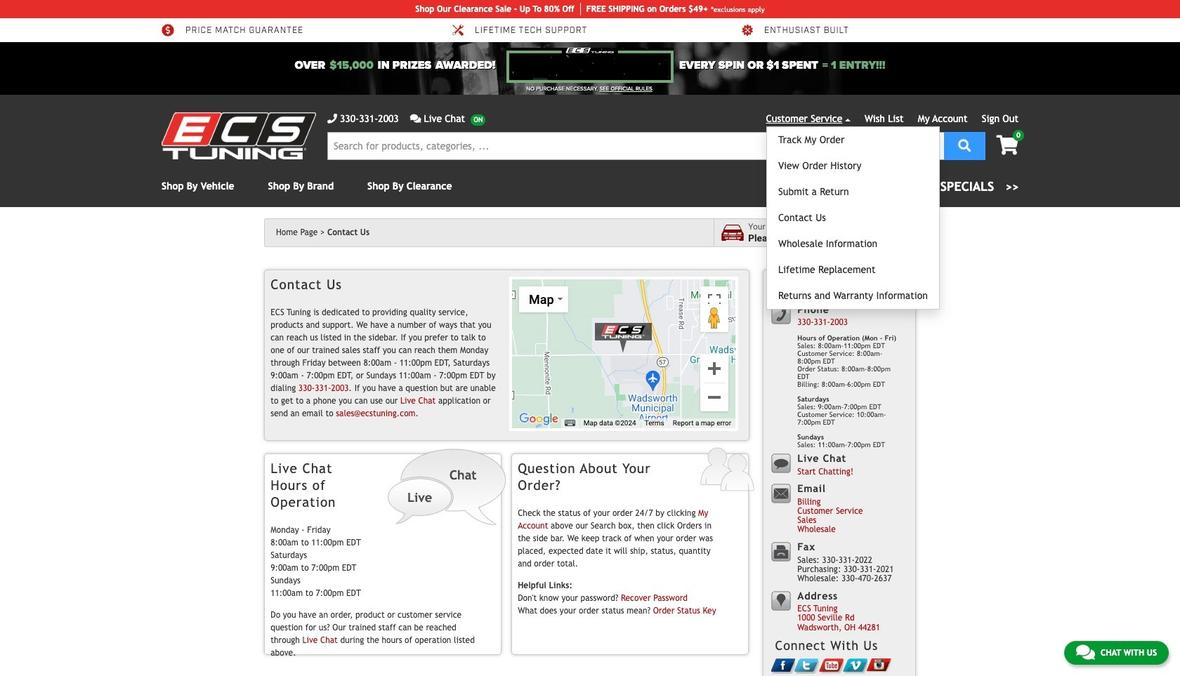 Task type: locate. For each thing, give the bounding box(es) containing it.
0 horizontal spatial comments image
[[410, 114, 421, 124]]

1 vertical spatial comments image
[[1076, 644, 1095, 661]]

google image
[[516, 410, 562, 428]]

0 vertical spatial comments image
[[410, 114, 421, 124]]

map region
[[512, 279, 736, 428]]

comments image
[[410, 114, 421, 124], [1076, 644, 1095, 661]]

0 vertical spatial ecs tuning image
[[162, 112, 316, 159]]

ecs tuning image
[[162, 112, 316, 159], [589, 319, 659, 354]]

1 horizontal spatial comments image
[[1076, 644, 1095, 661]]

1 horizontal spatial ecs tuning image
[[589, 319, 659, 354]]

Search text field
[[327, 132, 944, 160]]



Task type: describe. For each thing, give the bounding box(es) containing it.
shopping cart image
[[997, 136, 1019, 155]]

0 horizontal spatial ecs tuning image
[[162, 112, 316, 159]]

my account image
[[700, 448, 755, 493]]

live chat bubbles image
[[386, 448, 508, 527]]

1 vertical spatial ecs tuning image
[[589, 319, 659, 354]]

search image
[[958, 139, 971, 151]]

keyboard shortcuts image
[[565, 420, 575, 426]]

phone image
[[327, 114, 337, 124]]

ecs tuning 'spin to win' contest logo image
[[506, 48, 674, 83]]



Task type: vqa. For each thing, say whether or not it's contained in the screenshot.
top xDrive
no



